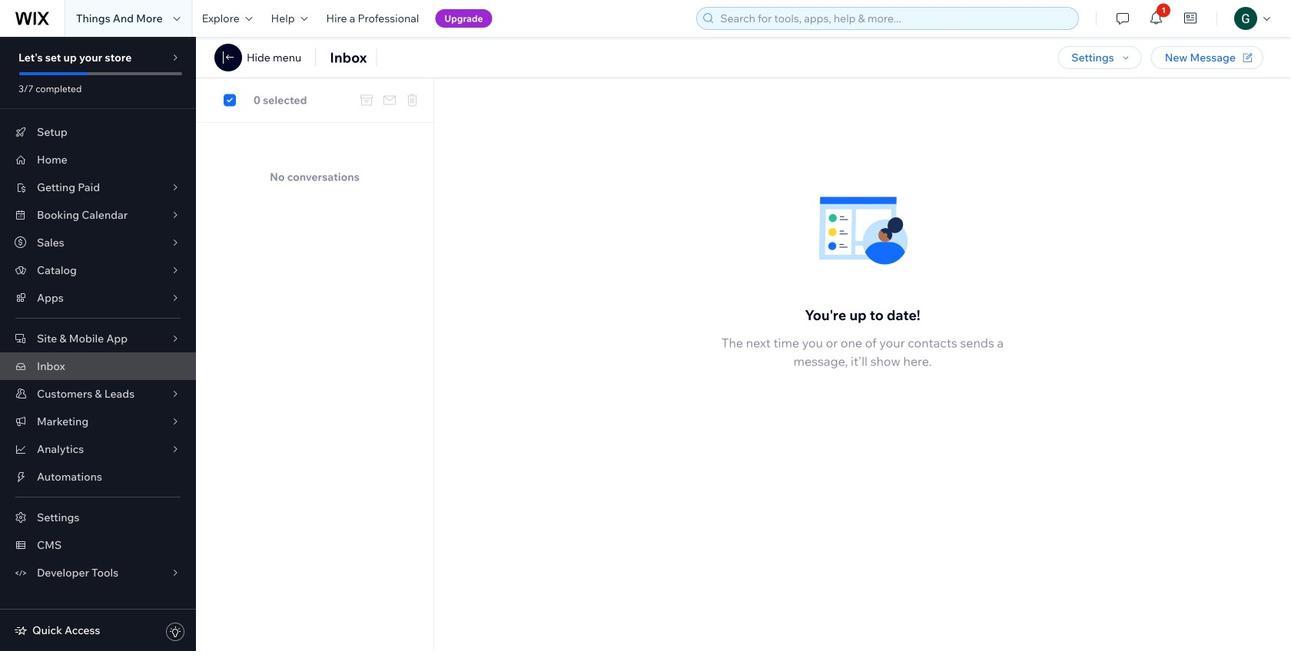 Task type: vqa. For each thing, say whether or not it's contained in the screenshot.
"Cards"
no



Task type: locate. For each thing, give the bounding box(es) containing it.
sidebar element
[[0, 37, 196, 652]]

None checkbox
[[205, 91, 250, 110]]



Task type: describe. For each thing, give the bounding box(es) containing it.
Search for tools, apps, help & more... field
[[716, 8, 1074, 29]]



